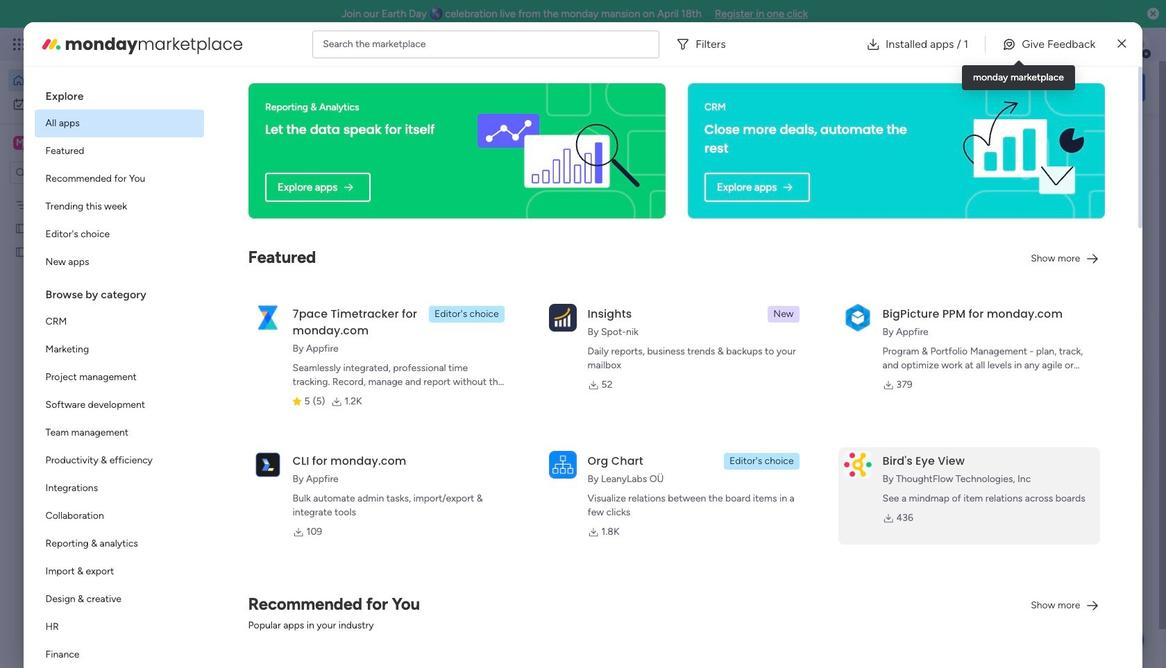 Task type: vqa. For each thing, say whether or not it's contained in the screenshot.
2nd star icon
no



Task type: describe. For each thing, give the bounding box(es) containing it.
component image
[[459, 303, 471, 316]]

quick search results list box
[[215, 158, 904, 342]]

1 heading from the top
[[34, 78, 204, 110]]

v2 bolt switch image
[[1057, 80, 1065, 95]]

0 horizontal spatial monday marketplace image
[[40, 33, 62, 55]]

0 horizontal spatial banner logo image
[[469, 83, 649, 219]]

invite members image
[[981, 37, 995, 51]]

templates image image
[[950, 133, 1133, 228]]

help image
[[1076, 37, 1090, 51]]

select product image
[[12, 37, 26, 51]]



Task type: locate. For each thing, give the bounding box(es) containing it.
component image
[[281, 611, 292, 624]]

search everything image
[[1046, 37, 1060, 51]]

0 vertical spatial heading
[[34, 78, 204, 110]]

update feed image
[[951, 37, 964, 51]]

monday marketplace image right invite members image
[[1012, 37, 1026, 51]]

notifications image
[[920, 37, 934, 51]]

ruby anderson image
[[1128, 33, 1150, 56]]

v2 user feedback image
[[949, 79, 959, 95]]

app logo image
[[254, 304, 282, 332], [549, 304, 577, 332], [844, 304, 872, 332], [254, 451, 282, 479], [549, 451, 577, 479], [844, 451, 872, 479]]

0 vertical spatial workspace image
[[13, 135, 27, 151]]

see plans image
[[230, 37, 243, 52]]

1 image
[[961, 28, 973, 44]]

public board image
[[15, 221, 28, 235]]

banner logo image
[[469, 83, 649, 219], [953, 93, 1089, 209]]

1 horizontal spatial banner logo image
[[953, 93, 1089, 209]]

option
[[8, 69, 169, 92], [8, 93, 169, 115], [34, 110, 204, 137], [34, 137, 204, 165], [34, 165, 204, 193], [0, 192, 177, 195], [34, 193, 204, 221], [34, 221, 204, 249], [34, 249, 204, 276], [34, 308, 204, 336], [34, 336, 204, 364], [34, 364, 204, 392], [34, 392, 204, 419], [34, 419, 204, 447], [34, 447, 204, 475], [34, 475, 204, 503], [34, 503, 204, 530], [34, 530, 204, 558], [34, 558, 204, 586], [34, 586, 204, 614], [34, 614, 204, 642], [34, 642, 204, 669]]

public board image
[[15, 245, 28, 258]]

1 horizontal spatial workspace image
[[237, 591, 271, 624]]

1 element
[[355, 358, 371, 375]]

workspace selection element
[[13, 135, 116, 153]]

0 horizontal spatial workspace image
[[13, 135, 27, 151]]

Search in workspace field
[[29, 165, 116, 181]]

heading
[[34, 78, 204, 110], [34, 276, 204, 308]]

monday marketplace image
[[40, 33, 62, 55], [1012, 37, 1026, 51]]

list box
[[34, 78, 204, 669], [0, 190, 177, 451]]

dapulse x slim image
[[1118, 36, 1127, 52]]

2 heading from the top
[[34, 276, 204, 308]]

1 vertical spatial heading
[[34, 276, 204, 308]]

monday marketplace image right select product image
[[40, 33, 62, 55]]

1 vertical spatial workspace image
[[237, 591, 271, 624]]

workspace image
[[13, 135, 27, 151], [237, 591, 271, 624]]

1 horizontal spatial monday marketplace image
[[1012, 37, 1026, 51]]

help center element
[[937, 426, 1146, 482]]



